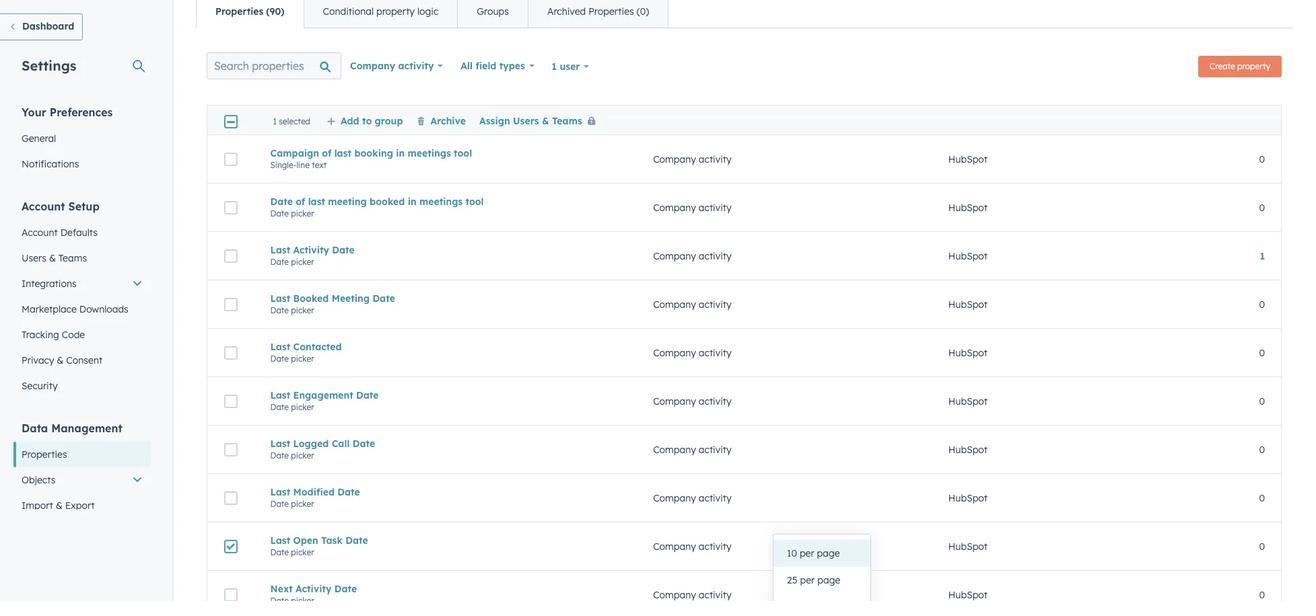 Task type: describe. For each thing, give the bounding box(es) containing it.
picker inside last open task date date picker
[[291, 548, 314, 558]]

& for teams
[[49, 252, 56, 265]]

export
[[65, 500, 95, 512]]

general
[[22, 133, 56, 145]]

archived properties (0)
[[547, 5, 649, 18]]

last for last logged call date
[[270, 438, 290, 450]]

25
[[787, 575, 798, 587]]

assign
[[479, 115, 510, 127]]

activity for last
[[293, 244, 329, 256]]

activity for date of last meeting booked in meetings tool
[[699, 202, 732, 214]]

hubspot for last engagement date
[[948, 396, 988, 408]]

code
[[62, 329, 85, 341]]

account defaults
[[22, 227, 98, 239]]

& inside tab panel
[[542, 115, 549, 127]]

date inside last contacted date picker
[[270, 354, 289, 364]]

text
[[312, 160, 327, 170]]

in inside the date of last meeting booked in meetings tool date picker
[[408, 196, 417, 208]]

10
[[787, 548, 797, 560]]

last for meeting
[[308, 196, 325, 208]]

properties for properties
[[22, 449, 67, 461]]

last engagement date button
[[270, 389, 621, 402]]

1 for 1 selected
[[273, 116, 277, 127]]

task
[[321, 535, 343, 547]]

last contacted date picker
[[270, 341, 342, 364]]

25 per page
[[787, 575, 840, 587]]

Search search field
[[207, 53, 341, 79]]

properties (90) link
[[197, 0, 303, 28]]

hubspot for last contacted
[[948, 347, 988, 359]]

company activity for last modified date
[[653, 492, 732, 505]]

last logged call date date picker
[[270, 438, 375, 461]]

teams inside account setup element
[[58, 252, 87, 265]]

hubspot for campaign of last booking in meetings tool
[[948, 153, 988, 165]]

conditional property logic link
[[303, 0, 457, 28]]

tracking code link
[[13, 322, 151, 348]]

single-
[[270, 160, 297, 170]]

privacy & consent
[[22, 355, 102, 367]]

conditional property logic
[[323, 5, 438, 18]]

0 for campaign of last booking in meetings tool
[[1259, 153, 1265, 165]]

last for booking
[[334, 147, 351, 159]]

add to group button
[[327, 115, 403, 127]]

1 user button
[[543, 53, 598, 81]]

tracking code
[[22, 329, 85, 341]]

tab list containing properties (90)
[[196, 0, 669, 28]]

account setup
[[22, 200, 100, 213]]

objects
[[22, 475, 55, 487]]

hubspot for date of last meeting booked in meetings tool
[[948, 202, 988, 214]]

last for last contacted
[[270, 341, 290, 353]]

last modified date date picker
[[270, 486, 360, 509]]

10 per page button
[[774, 541, 871, 568]]

preferences
[[50, 106, 113, 119]]

all field types
[[461, 60, 525, 72]]

groups
[[477, 5, 509, 18]]

company activity for campaign of last booking in meetings tool
[[653, 153, 732, 165]]

tool inside the date of last meeting booked in meetings tool date picker
[[466, 196, 484, 208]]

next
[[270, 583, 293, 595]]

company for date of last meeting booked in meetings tool
[[653, 202, 696, 214]]

data
[[22, 422, 48, 436]]

company activity for last engagement date
[[653, 396, 732, 408]]

marketplace downloads
[[22, 304, 128, 316]]

users inside account setup element
[[22, 252, 46, 265]]

account defaults link
[[13, 220, 151, 246]]

campaign of last booking in meetings tool button
[[270, 147, 621, 159]]

1 user
[[552, 61, 580, 73]]

properties link
[[13, 442, 151, 468]]

downloads
[[79, 304, 128, 316]]

date of last meeting booked in meetings tool button
[[270, 196, 621, 208]]

logged
[[293, 438, 329, 450]]

meeting
[[332, 293, 370, 305]]

company activity for date of last meeting booked in meetings tool
[[653, 202, 732, 214]]

tool inside campaign of last booking in meetings tool single-line text
[[454, 147, 472, 159]]

security
[[22, 380, 58, 393]]

per for 25
[[800, 575, 815, 587]]

(90)
[[266, 5, 284, 18]]

company activity for last booked meeting date
[[653, 299, 732, 311]]

archived
[[547, 5, 586, 18]]

last open task date button
[[270, 535, 621, 547]]

picker inside the last modified date date picker
[[291, 499, 314, 509]]

activity for last modified date
[[699, 492, 732, 505]]

import
[[22, 500, 53, 512]]

add to group
[[341, 115, 403, 127]]

setup
[[68, 200, 100, 213]]

add
[[341, 115, 359, 127]]

hubspot for last logged call date
[[948, 444, 988, 456]]

privacy & consent link
[[13, 348, 151, 374]]

company for last open task date
[[653, 541, 696, 553]]

property for create
[[1237, 61, 1270, 71]]

next activity date
[[270, 583, 357, 595]]

dashboard
[[22, 20, 74, 32]]

last booked meeting date date picker
[[270, 293, 395, 315]]

security link
[[13, 374, 151, 399]]

picker inside the date of last meeting booked in meetings tool date picker
[[291, 208, 314, 218]]

0 for last contacted
[[1259, 347, 1265, 359]]

booked
[[370, 196, 405, 208]]

hubspot for last open task date
[[948, 541, 988, 553]]

0 for last engagement date
[[1259, 396, 1265, 408]]

open
[[293, 535, 318, 547]]

picker inside last logged call date date picker
[[291, 451, 314, 461]]

assign users & teams
[[479, 115, 582, 127]]

25 per page button
[[774, 568, 871, 594]]

company for last activity date
[[653, 250, 696, 262]]

company for next activity date
[[653, 589, 696, 602]]

to
[[362, 115, 372, 127]]

date of last meeting booked in meetings tool date picker
[[270, 196, 484, 218]]

last activity date button
[[270, 244, 621, 256]]

activity for last logged call date
[[699, 444, 732, 456]]

per for 10
[[800, 548, 814, 560]]

activity for next
[[296, 583, 332, 595]]

data management
[[22, 422, 122, 436]]

page for 10 per page
[[817, 548, 840, 560]]

next activity date button
[[270, 583, 621, 595]]

company for last logged call date
[[653, 444, 696, 456]]

0 for last booked meeting date
[[1259, 299, 1265, 311]]

activity for last contacted
[[699, 347, 732, 359]]

1 button
[[1260, 251, 1265, 263]]

properties for properties (90)
[[215, 5, 263, 18]]



Task type: locate. For each thing, give the bounding box(es) containing it.
last inside the last modified date date picker
[[270, 486, 290, 499]]

1 vertical spatial in
[[408, 196, 417, 208]]

7 last from the top
[[270, 535, 290, 547]]

0 for last modified date
[[1259, 492, 1265, 505]]

groups link
[[457, 0, 528, 28]]

picker down contacted
[[291, 354, 314, 364]]

0 horizontal spatial property
[[376, 5, 415, 18]]

of up text
[[322, 147, 332, 159]]

0 vertical spatial of
[[322, 147, 332, 159]]

of inside the date of last meeting booked in meetings tool date picker
[[296, 196, 305, 208]]

last inside last open task date date picker
[[270, 535, 290, 547]]

2 hubspot from the top
[[948, 202, 988, 214]]

tool
[[454, 147, 472, 159], [466, 196, 484, 208]]

picker inside last engagement date date picker
[[291, 402, 314, 412]]

6 0 from the top
[[1259, 444, 1265, 456]]

page down 10 per page button
[[817, 575, 840, 587]]

last inside last contacted date picker
[[270, 341, 290, 353]]

hubspot for last modified date
[[948, 492, 988, 505]]

1 horizontal spatial 1
[[552, 61, 557, 73]]

1 vertical spatial meetings
[[419, 196, 463, 208]]

2 last from the top
[[270, 293, 290, 305]]

group
[[375, 115, 403, 127]]

0 for date of last meeting booked in meetings tool
[[1259, 202, 1265, 214]]

last
[[334, 147, 351, 159], [308, 196, 325, 208]]

hubspot for next activity date
[[948, 589, 988, 602]]

2 horizontal spatial properties
[[589, 5, 634, 18]]

tool down archive
[[454, 147, 472, 159]]

0 vertical spatial tool
[[454, 147, 472, 159]]

field
[[476, 60, 496, 72]]

7 0 from the top
[[1259, 492, 1265, 505]]

7 hubspot from the top
[[948, 444, 988, 456]]

contacted
[[293, 341, 342, 353]]

teams down defaults
[[58, 252, 87, 265]]

1 vertical spatial tool
[[466, 196, 484, 208]]

property inside button
[[1237, 61, 1270, 71]]

integrations
[[22, 278, 77, 290]]

in
[[396, 147, 405, 159], [408, 196, 417, 208]]

1 horizontal spatial property
[[1237, 61, 1270, 71]]

in inside campaign of last booking in meetings tool single-line text
[[396, 147, 405, 159]]

activity for last activity date
[[699, 250, 732, 262]]

activity for last booked meeting date
[[699, 299, 732, 311]]

dashboard link
[[0, 13, 83, 40]]

4 last from the top
[[270, 389, 290, 402]]

1 last from the top
[[270, 244, 290, 256]]

account for account defaults
[[22, 227, 58, 239]]

0 horizontal spatial of
[[296, 196, 305, 208]]

marketplace
[[22, 304, 77, 316]]

8 picker from the top
[[291, 548, 314, 558]]

0 horizontal spatial users
[[22, 252, 46, 265]]

2 account from the top
[[22, 227, 58, 239]]

consent
[[66, 355, 102, 367]]

company for last booked meeting date
[[653, 299, 696, 311]]

integrations button
[[13, 271, 151, 297]]

users up integrations
[[22, 252, 46, 265]]

1 horizontal spatial users
[[513, 115, 539, 127]]

of inside campaign of last booking in meetings tool single-line text
[[322, 147, 332, 159]]

last for last open task date
[[270, 535, 290, 547]]

0 horizontal spatial last
[[308, 196, 325, 208]]

properties inside archived properties (0) link
[[589, 5, 634, 18]]

1 horizontal spatial teams
[[552, 115, 582, 127]]

0 vertical spatial page
[[817, 548, 840, 560]]

1 selected
[[273, 116, 310, 127]]

0 for last logged call date
[[1259, 444, 1265, 456]]

6 picker from the top
[[291, 451, 314, 461]]

user
[[560, 61, 580, 73]]

company for last contacted
[[653, 347, 696, 359]]

1 vertical spatial per
[[800, 575, 815, 587]]

3 0 from the top
[[1259, 299, 1265, 311]]

(0)
[[637, 5, 649, 18]]

1 for 1 user
[[552, 61, 557, 73]]

1 vertical spatial account
[[22, 227, 58, 239]]

0 vertical spatial 1
[[552, 61, 557, 73]]

0 vertical spatial users
[[513, 115, 539, 127]]

archive button
[[416, 115, 466, 127]]

meetings inside campaign of last booking in meetings tool single-line text
[[408, 147, 451, 159]]

4 picker from the top
[[291, 354, 314, 364]]

3 picker from the top
[[291, 305, 314, 315]]

0 vertical spatial teams
[[552, 115, 582, 127]]

archive
[[431, 115, 466, 127]]

data management element
[[13, 421, 151, 545]]

property right create
[[1237, 61, 1270, 71]]

of for date
[[296, 196, 305, 208]]

6 last from the top
[[270, 486, 290, 499]]

& left export
[[56, 500, 63, 512]]

all
[[461, 60, 473, 72]]

5 0 from the top
[[1259, 396, 1265, 408]]

activity up booked on the left of page
[[293, 244, 329, 256]]

page
[[817, 548, 840, 560], [817, 575, 840, 587]]

modified
[[293, 486, 335, 499]]

company for last modified date
[[653, 492, 696, 505]]

last left the meeting
[[308, 196, 325, 208]]

last for last activity date
[[270, 244, 290, 256]]

properties inside properties (90) link
[[215, 5, 263, 18]]

1 horizontal spatial last
[[334, 147, 351, 159]]

meeting
[[328, 196, 367, 208]]

picker inside last booked meeting date date picker
[[291, 305, 314, 315]]

1 account from the top
[[22, 200, 65, 213]]

10 hubspot from the top
[[948, 589, 988, 602]]

users inside tab panel
[[513, 115, 539, 127]]

1 horizontal spatial of
[[322, 147, 332, 159]]

of for campaign
[[322, 147, 332, 159]]

1 vertical spatial users
[[22, 252, 46, 265]]

last booked meeting date button
[[270, 293, 621, 305]]

last inside last booked meeting date date picker
[[270, 293, 290, 305]]

1 picker from the top
[[291, 208, 314, 218]]

8 0 from the top
[[1259, 541, 1265, 553]]

0 vertical spatial property
[[376, 5, 415, 18]]

property inside tab list
[[376, 5, 415, 18]]

1 hubspot from the top
[[948, 153, 988, 165]]

privacy
[[22, 355, 54, 367]]

picker up booked on the left of page
[[291, 257, 314, 267]]

2 0 from the top
[[1259, 202, 1265, 214]]

& right 'privacy'
[[57, 355, 64, 367]]

last modified date button
[[270, 486, 621, 499]]

3 last from the top
[[270, 341, 290, 353]]

page up '25 per page' button
[[817, 548, 840, 560]]

notifications link
[[13, 151, 151, 177]]

0 horizontal spatial teams
[[58, 252, 87, 265]]

properties up objects
[[22, 449, 67, 461]]

picker
[[291, 208, 314, 218], [291, 257, 314, 267], [291, 305, 314, 315], [291, 354, 314, 364], [291, 402, 314, 412], [291, 451, 314, 461], [291, 499, 314, 509], [291, 548, 314, 558]]

1 horizontal spatial in
[[408, 196, 417, 208]]

campaign of last booking in meetings tool single-line text
[[270, 147, 472, 170]]

company for last engagement date
[[653, 396, 696, 408]]

last inside last engagement date date picker
[[270, 389, 290, 402]]

picker up "last activity date date picker"
[[291, 208, 314, 218]]

create property
[[1210, 61, 1270, 71]]

4 hubspot from the top
[[948, 299, 988, 311]]

defaults
[[60, 227, 98, 239]]

company activity inside popup button
[[350, 60, 434, 72]]

properties inside properties link
[[22, 449, 67, 461]]

assign users & teams button
[[479, 115, 601, 127]]

last logged call date button
[[270, 438, 621, 450]]

teams inside tab panel
[[552, 115, 582, 127]]

account
[[22, 200, 65, 213], [22, 227, 58, 239]]

1 horizontal spatial properties
[[215, 5, 263, 18]]

& for export
[[56, 500, 63, 512]]

tab list
[[196, 0, 669, 28]]

create property button
[[1198, 56, 1282, 77]]

picker down the open
[[291, 548, 314, 558]]

company
[[350, 60, 395, 72], [653, 153, 696, 165], [653, 202, 696, 214], [653, 250, 696, 262], [653, 299, 696, 311], [653, 347, 696, 359], [653, 396, 696, 408], [653, 444, 696, 456], [653, 492, 696, 505], [653, 541, 696, 553], [653, 589, 696, 602]]

conditional
[[323, 5, 374, 18]]

last inside campaign of last booking in meetings tool single-line text
[[334, 147, 351, 159]]

teams
[[552, 115, 582, 127], [58, 252, 87, 265]]

0 vertical spatial in
[[396, 147, 405, 159]]

last activity date date picker
[[270, 244, 355, 267]]

account inside 'link'
[[22, 227, 58, 239]]

8 hubspot from the top
[[948, 492, 988, 505]]

1 vertical spatial last
[[308, 196, 325, 208]]

logic
[[417, 5, 438, 18]]

meetings
[[408, 147, 451, 159], [419, 196, 463, 208]]

0 horizontal spatial properties
[[22, 449, 67, 461]]

property left logic at the top
[[376, 5, 415, 18]]

picker down booked on the left of page
[[291, 305, 314, 315]]

activity for last open task date
[[699, 541, 732, 553]]

0 vertical spatial activity
[[293, 244, 329, 256]]

teams down the 1 user at the left top of page
[[552, 115, 582, 127]]

booked
[[293, 293, 329, 305]]

tab panel
[[196, 28, 1293, 602]]

in right booked on the left top of page
[[408, 196, 417, 208]]

5 last from the top
[[270, 438, 290, 450]]

management
[[51, 422, 122, 436]]

4 0 from the top
[[1259, 347, 1265, 359]]

& up integrations
[[49, 252, 56, 265]]

last
[[270, 244, 290, 256], [270, 293, 290, 305], [270, 341, 290, 353], [270, 389, 290, 402], [270, 438, 290, 450], [270, 486, 290, 499], [270, 535, 290, 547]]

1 vertical spatial page
[[817, 575, 840, 587]]

all field types button
[[452, 53, 543, 79]]

tool down campaign of last booking in meetings tool button
[[466, 196, 484, 208]]

account for account setup
[[22, 200, 65, 213]]

page for 25 per page
[[817, 575, 840, 587]]

property
[[376, 5, 415, 18], [1237, 61, 1270, 71]]

last for last booked meeting date
[[270, 293, 290, 305]]

activity right next
[[296, 583, 332, 595]]

0 for next activity date
[[1259, 589, 1265, 602]]

5 hubspot from the top
[[948, 347, 988, 359]]

meetings down campaign of last booking in meetings tool button
[[419, 196, 463, 208]]

1 0 from the top
[[1259, 153, 1265, 165]]

& inside data management element
[[56, 500, 63, 512]]

hubspot for last activity date
[[948, 250, 988, 262]]

notifications
[[22, 158, 79, 170]]

0 vertical spatial per
[[800, 548, 814, 560]]

account up users & teams
[[22, 227, 58, 239]]

company activity
[[350, 60, 434, 72], [653, 153, 732, 165], [653, 202, 732, 214], [653, 250, 732, 262], [653, 299, 732, 311], [653, 347, 732, 359], [653, 396, 732, 408], [653, 444, 732, 456], [653, 492, 732, 505], [653, 541, 732, 553], [653, 589, 732, 602]]

6 hubspot from the top
[[948, 396, 988, 408]]

import & export link
[[13, 493, 151, 519]]

5 picker from the top
[[291, 402, 314, 412]]

properties left (90)
[[215, 5, 263, 18]]

last inside the date of last meeting booked in meetings tool date picker
[[308, 196, 325, 208]]

tracking
[[22, 329, 59, 341]]

in right booking on the left
[[396, 147, 405, 159]]

settings
[[22, 57, 76, 74]]

booking
[[354, 147, 393, 159]]

company activity for last logged call date
[[653, 444, 732, 456]]

activity inside popup button
[[398, 60, 434, 72]]

1 vertical spatial of
[[296, 196, 305, 208]]

& for consent
[[57, 355, 64, 367]]

activity for next activity date
[[699, 589, 732, 602]]

company activity for next activity date
[[653, 589, 732, 602]]

properties left (0)
[[589, 5, 634, 18]]

general link
[[13, 126, 151, 151]]

hubspot
[[948, 153, 988, 165], [948, 202, 988, 214], [948, 250, 988, 262], [948, 299, 988, 311], [948, 347, 988, 359], [948, 396, 988, 408], [948, 444, 988, 456], [948, 492, 988, 505], [948, 541, 988, 553], [948, 589, 988, 602]]

7 picker from the top
[[291, 499, 314, 509]]

types
[[499, 60, 525, 72]]

last for last modified date
[[270, 486, 290, 499]]

selected
[[279, 116, 310, 127]]

company activity for last open task date
[[653, 541, 732, 553]]

2 picker from the top
[[291, 257, 314, 267]]

last for last engagement date
[[270, 389, 290, 402]]

0 horizontal spatial in
[[396, 147, 405, 159]]

users right 'assign' at the top of page
[[513, 115, 539, 127]]

0 vertical spatial account
[[22, 200, 65, 213]]

activity for last engagement date
[[699, 396, 732, 408]]

picker down modified
[[291, 499, 314, 509]]

property for conditional
[[376, 5, 415, 18]]

account up account defaults
[[22, 200, 65, 213]]

0 vertical spatial meetings
[[408, 147, 451, 159]]

company activity for last contacted
[[653, 347, 732, 359]]

9 hubspot from the top
[[948, 541, 988, 553]]

1 inside "popup button"
[[552, 61, 557, 73]]

per right '10'
[[800, 548, 814, 560]]

date
[[270, 196, 293, 208], [270, 208, 289, 218], [332, 244, 355, 256], [270, 257, 289, 267], [373, 293, 395, 305], [270, 305, 289, 315], [270, 354, 289, 364], [356, 389, 379, 402], [270, 402, 289, 412], [353, 438, 375, 450], [270, 451, 289, 461], [337, 486, 360, 499], [270, 499, 289, 509], [346, 535, 368, 547], [270, 548, 289, 558], [334, 583, 357, 595]]

9 0 from the top
[[1259, 589, 1265, 602]]

company for campaign of last booking in meetings tool
[[653, 153, 696, 165]]

of down line
[[296, 196, 305, 208]]

users
[[513, 115, 539, 127], [22, 252, 46, 265]]

marketplace downloads link
[[13, 297, 151, 322]]

company inside popup button
[[350, 60, 395, 72]]

last contacted button
[[270, 341, 621, 353]]

1 vertical spatial 1
[[273, 116, 277, 127]]

0 vertical spatial last
[[334, 147, 351, 159]]

your preferences element
[[13, 105, 151, 177]]

3 hubspot from the top
[[948, 250, 988, 262]]

per right the 25
[[800, 575, 815, 587]]

meetings down archive button on the left top of page
[[408, 147, 451, 159]]

0 for last open task date
[[1259, 541, 1265, 553]]

10 per page
[[787, 548, 840, 560]]

company activity for last activity date
[[653, 250, 732, 262]]

activity for campaign of last booking in meetings tool
[[699, 153, 732, 165]]

last left booking on the left
[[334, 147, 351, 159]]

account setup element
[[13, 199, 151, 399]]

call
[[332, 438, 350, 450]]

picker inside "last activity date date picker"
[[291, 257, 314, 267]]

0 horizontal spatial 1
[[273, 116, 277, 127]]

tab panel containing company activity
[[196, 28, 1293, 602]]

1 vertical spatial teams
[[58, 252, 87, 265]]

& right 'assign' at the top of page
[[542, 115, 549, 127]]

users & teams link
[[13, 246, 151, 271]]

campaign
[[270, 147, 319, 159]]

1 vertical spatial activity
[[296, 583, 332, 595]]

picker down logged on the bottom left
[[291, 451, 314, 461]]

last inside last logged call date date picker
[[270, 438, 290, 450]]

archived properties (0) link
[[528, 0, 668, 28]]

1
[[552, 61, 557, 73], [273, 116, 277, 127], [1260, 251, 1265, 263]]

of
[[322, 147, 332, 159], [296, 196, 305, 208]]

2 horizontal spatial 1
[[1260, 251, 1265, 263]]

2 vertical spatial 1
[[1260, 251, 1265, 263]]

your preferences
[[22, 106, 113, 119]]

hubspot for last booked meeting date
[[948, 299, 988, 311]]

meetings inside the date of last meeting booked in meetings tool date picker
[[419, 196, 463, 208]]

1 vertical spatial property
[[1237, 61, 1270, 71]]

picker down the engagement
[[291, 402, 314, 412]]

last inside "last activity date date picker"
[[270, 244, 290, 256]]

picker inside last contacted date picker
[[291, 354, 314, 364]]

import & export
[[22, 500, 95, 512]]

activity inside "last activity date date picker"
[[293, 244, 329, 256]]



Task type: vqa. For each thing, say whether or not it's contained in the screenshot.
the rightmost Extension
no



